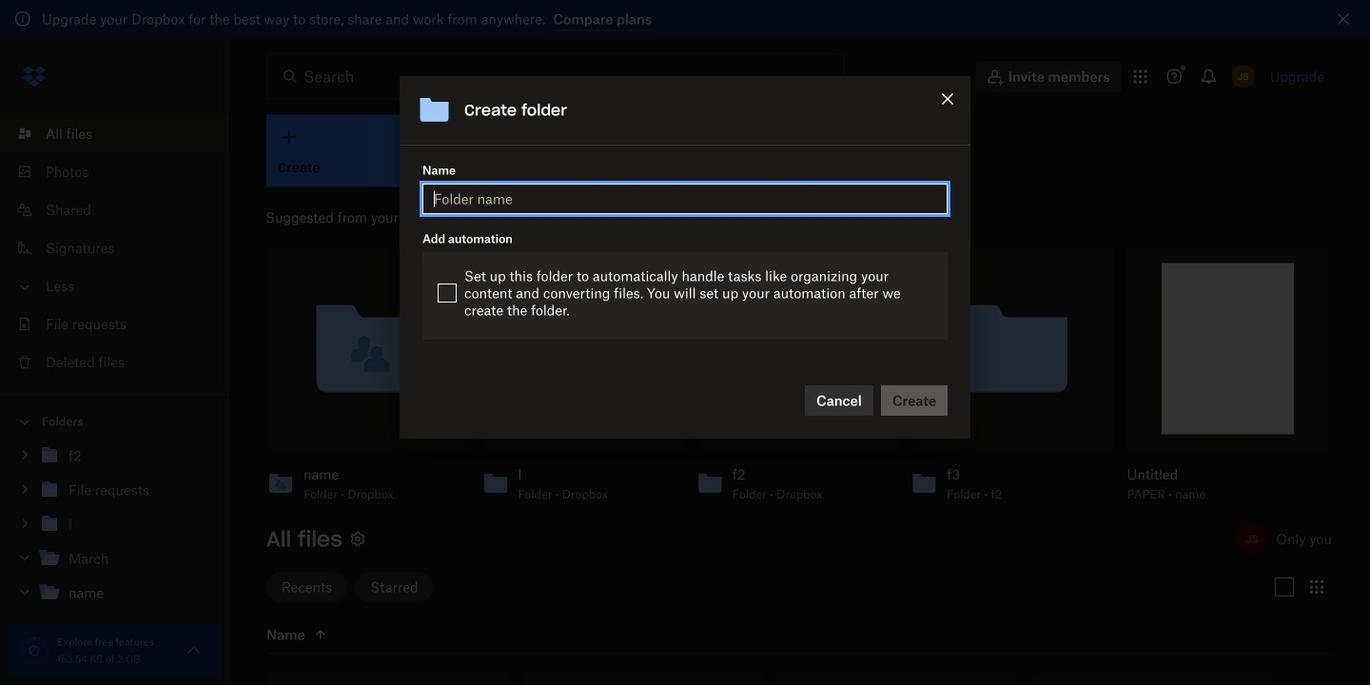 Task type: locate. For each thing, give the bounding box(es) containing it.
folder, file requests row
[[523, 673, 763, 685]]

list
[[0, 103, 228, 395]]

folder, march row
[[1033, 673, 1273, 685]]

dialog
[[400, 76, 971, 439]]

dropbox image
[[15, 58, 53, 96]]

list item
[[0, 115, 228, 153]]

alert
[[0, 0, 1371, 39]]

group
[[0, 435, 228, 625]]



Task type: describe. For each thing, give the bounding box(es) containing it.
less image
[[15, 278, 34, 297]]

folder, l row
[[778, 673, 1018, 685]]

folder, f2 row
[[268, 673, 507, 685]]

Folder name input text field
[[434, 188, 937, 209]]



Task type: vqa. For each thing, say whether or not it's contained in the screenshot.
ALERT
yes



